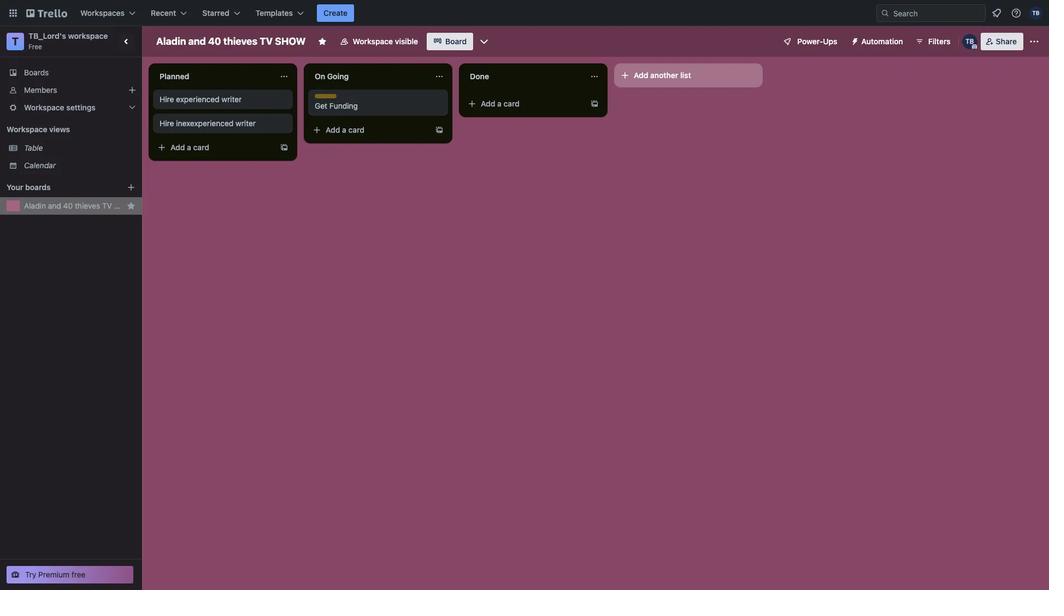 Task type: describe. For each thing, give the bounding box(es) containing it.
planned
[[160, 72, 189, 81]]

views
[[49, 125, 70, 134]]

card for on going
[[348, 125, 365, 134]]

workspaces
[[80, 8, 125, 17]]

automation
[[862, 37, 903, 46]]

On Going text field
[[308, 68, 429, 85]]

members link
[[0, 81, 142, 99]]

tb_lord (tylerblack44) image
[[962, 34, 978, 49]]

show inside board name text field
[[275, 36, 306, 47]]

card for planned
[[193, 143, 209, 152]]

share
[[996, 37, 1017, 46]]

members
[[24, 85, 57, 95]]

calendar link
[[24, 160, 136, 171]]

and inside board name text field
[[188, 36, 206, 47]]

templates
[[256, 8, 293, 17]]

create button
[[317, 4, 354, 22]]

primary element
[[0, 0, 1049, 26]]

your boards with 1 items element
[[7, 181, 110, 194]]

hire for hire experienced writer
[[160, 95, 174, 104]]

workspaces button
[[74, 4, 142, 22]]

aladin inside board name text field
[[156, 36, 186, 47]]

Board name text field
[[151, 33, 311, 50]]

workspace for workspace settings
[[24, 103, 64, 112]]

board
[[446, 37, 467, 46]]

get funding link
[[315, 101, 442, 112]]

create from template… image for on going
[[435, 126, 444, 134]]

add left another
[[634, 71, 649, 80]]

premium
[[38, 570, 70, 579]]

hire experienced writer link
[[160, 94, 286, 105]]

and inside aladin and 40 thieves tv show link
[[48, 201, 61, 210]]

writer for hire experienced writer
[[222, 95, 242, 104]]

on
[[315, 72, 325, 81]]

tb_lord's
[[28, 31, 66, 40]]

starred icon image
[[127, 202, 136, 210]]

create from template… image for planned
[[280, 143, 289, 152]]

funding
[[330, 101, 358, 110]]

power-
[[798, 37, 823, 46]]

t
[[12, 35, 19, 48]]

Done text field
[[464, 68, 584, 85]]

table
[[24, 143, 43, 153]]

recent
[[151, 8, 176, 17]]

star or unstar board image
[[318, 37, 327, 46]]

your boards
[[7, 183, 51, 192]]

back to home image
[[26, 4, 67, 22]]

1 vertical spatial tv
[[102, 201, 112, 210]]

add a card button for on going
[[308, 121, 431, 139]]

board link
[[427, 33, 474, 50]]

workspace settings button
[[0, 99, 142, 116]]

free
[[28, 43, 42, 51]]

add for done
[[481, 99, 495, 108]]

card for done
[[504, 99, 520, 108]]

free
[[72, 570, 86, 579]]

automation button
[[846, 33, 910, 50]]

workspace settings
[[24, 103, 96, 112]]

power-ups
[[798, 37, 838, 46]]

40 inside board name text field
[[208, 36, 221, 47]]

boards
[[25, 183, 51, 192]]

workspace
[[68, 31, 108, 40]]

share button
[[981, 33, 1024, 50]]

workspace views
[[7, 125, 70, 134]]

add another list
[[634, 71, 691, 80]]

add for planned
[[171, 143, 185, 152]]

0 horizontal spatial thieves
[[75, 201, 100, 210]]

hire inexexperienced writer
[[160, 119, 256, 128]]

aladin inside aladin and 40 thieves tv show link
[[24, 201, 46, 210]]

done
[[470, 72, 489, 81]]

add a card for done
[[481, 99, 520, 108]]

open information menu image
[[1011, 8, 1022, 19]]

workspace visible
[[353, 37, 418, 46]]

hire for hire inexexperienced writer
[[160, 119, 174, 128]]

workspace navigation collapse icon image
[[119, 34, 134, 49]]

add a card button for done
[[464, 95, 586, 113]]

thieves inside board name text field
[[223, 36, 257, 47]]

1 vertical spatial aladin and 40 thieves tv show
[[24, 201, 137, 210]]

boards link
[[0, 64, 142, 81]]

1 vertical spatial 40
[[63, 201, 73, 210]]



Task type: locate. For each thing, give the bounding box(es) containing it.
show
[[275, 36, 306, 47], [114, 201, 137, 210]]

show down templates popup button
[[275, 36, 306, 47]]

search image
[[881, 9, 890, 17]]

add a card button down hire inexexperienced writer
[[153, 139, 275, 156]]

aladin down boards
[[24, 201, 46, 210]]

thieves down 'starred' popup button
[[223, 36, 257, 47]]

0 vertical spatial add a card
[[481, 99, 520, 108]]

40 down "starred"
[[208, 36, 221, 47]]

0 horizontal spatial show
[[114, 201, 137, 210]]

0 vertical spatial aladin
[[156, 36, 186, 47]]

1 horizontal spatial add a card button
[[308, 121, 431, 139]]

1 horizontal spatial thieves
[[223, 36, 257, 47]]

0 horizontal spatial add a card
[[171, 143, 209, 152]]

Planned text field
[[153, 68, 273, 85]]

settings
[[66, 103, 96, 112]]

and down "starred"
[[188, 36, 206, 47]]

get funding
[[315, 101, 358, 110]]

writer up hire inexexperienced writer link
[[222, 95, 242, 104]]

aladin and 40 thieves tv show
[[156, 36, 306, 47], [24, 201, 137, 210]]

add a card for on going
[[326, 125, 365, 134]]

0 horizontal spatial add a card button
[[153, 139, 275, 156]]

1 vertical spatial a
[[342, 125, 346, 134]]

0 vertical spatial a
[[497, 99, 502, 108]]

on going
[[315, 72, 349, 81]]

and down your boards with 1 items element
[[48, 201, 61, 210]]

try premium free
[[25, 570, 86, 579]]

tv
[[260, 36, 273, 47], [102, 201, 112, 210]]

1 vertical spatial hire
[[160, 119, 174, 128]]

add a card for planned
[[171, 143, 209, 152]]

add another list button
[[614, 63, 763, 87]]

2 hire from the top
[[160, 119, 174, 128]]

add a card down the funding
[[326, 125, 365, 134]]

workspace up table
[[7, 125, 47, 134]]

1 vertical spatial add a card
[[326, 125, 365, 134]]

a down done text field
[[497, 99, 502, 108]]

aladin down recent popup button
[[156, 36, 186, 47]]

1 vertical spatial show
[[114, 201, 137, 210]]

tyler black (tylerblack44) image
[[1030, 7, 1043, 20]]

1 horizontal spatial 40
[[208, 36, 221, 47]]

filters
[[929, 37, 951, 46]]

add for on going
[[326, 125, 340, 134]]

starred button
[[196, 4, 247, 22]]

thieves down your boards with 1 items element
[[75, 201, 100, 210]]

add down inexexperienced
[[171, 143, 185, 152]]

try
[[25, 570, 36, 579]]

2 vertical spatial add a card
[[171, 143, 209, 152]]

workspace left visible
[[353, 37, 393, 46]]

show down the add board image
[[114, 201, 137, 210]]

Search field
[[890, 5, 986, 21]]

aladin and 40 thieves tv show link
[[24, 201, 137, 212]]

0 horizontal spatial aladin
[[24, 201, 46, 210]]

another
[[651, 71, 679, 80]]

a down the funding
[[342, 125, 346, 134]]

card down the funding
[[348, 125, 365, 134]]

card down done text field
[[504, 99, 520, 108]]

boards
[[24, 68, 49, 77]]

1 vertical spatial aladin
[[24, 201, 46, 210]]

a for planned
[[187, 143, 191, 152]]

1 horizontal spatial aladin and 40 thieves tv show
[[156, 36, 306, 47]]

table link
[[24, 143, 136, 154]]

40 down your boards with 1 items element
[[63, 201, 73, 210]]

1 horizontal spatial add a card
[[326, 125, 365, 134]]

1 horizontal spatial tv
[[260, 36, 273, 47]]

0 horizontal spatial and
[[48, 201, 61, 210]]

workspace
[[353, 37, 393, 46], [24, 103, 64, 112], [7, 125, 47, 134]]

your
[[7, 183, 23, 192]]

templates button
[[249, 4, 310, 22]]

this member is an admin of this board. image
[[972, 44, 977, 49]]

workspace visible button
[[333, 33, 425, 50]]

1 vertical spatial create from template… image
[[280, 143, 289, 152]]

aladin and 40 thieves tv show down your boards with 1 items element
[[24, 201, 137, 210]]

hire experienced writer
[[160, 95, 242, 104]]

card
[[504, 99, 520, 108], [348, 125, 365, 134], [193, 143, 209, 152]]

aladin and 40 thieves tv show inside board name text field
[[156, 36, 306, 47]]

t link
[[7, 33, 24, 50]]

and
[[188, 36, 206, 47], [48, 201, 61, 210]]

add a card button down done text field
[[464, 95, 586, 113]]

0 vertical spatial show
[[275, 36, 306, 47]]

a for on going
[[342, 125, 346, 134]]

2 horizontal spatial add a card button
[[464, 95, 586, 113]]

thieves
[[223, 36, 257, 47], [75, 201, 100, 210]]

workspace inside dropdown button
[[24, 103, 64, 112]]

1 vertical spatial writer
[[236, 119, 256, 128]]

get
[[315, 101, 327, 110]]

customize views image
[[479, 36, 490, 47]]

tv left starred icon
[[102, 201, 112, 210]]

add a card down done
[[481, 99, 520, 108]]

tb_lord's workspace free
[[28, 31, 108, 51]]

2 horizontal spatial add a card
[[481, 99, 520, 108]]

1 hire from the top
[[160, 95, 174, 104]]

aladin and 40 thieves tv show down 'starred' popup button
[[156, 36, 306, 47]]

tb_lord's workspace link
[[28, 31, 108, 40]]

workspace for workspace visible
[[353, 37, 393, 46]]

0 vertical spatial hire
[[160, 95, 174, 104]]

tv inside board name text field
[[260, 36, 273, 47]]

a
[[497, 99, 502, 108], [342, 125, 346, 134], [187, 143, 191, 152]]

workspace inside button
[[353, 37, 393, 46]]

card down inexexperienced
[[193, 143, 209, 152]]

add a card down inexexperienced
[[171, 143, 209, 152]]

0 vertical spatial and
[[188, 36, 206, 47]]

1 horizontal spatial and
[[188, 36, 206, 47]]

aladin
[[156, 36, 186, 47], [24, 201, 46, 210]]

1 horizontal spatial aladin
[[156, 36, 186, 47]]

sm image
[[846, 33, 862, 48]]

hire left inexexperienced
[[160, 119, 174, 128]]

1 vertical spatial thieves
[[75, 201, 100, 210]]

1 horizontal spatial a
[[342, 125, 346, 134]]

0 horizontal spatial create from template… image
[[280, 143, 289, 152]]

a for done
[[497, 99, 502, 108]]

show menu image
[[1029, 36, 1040, 47]]

add a card
[[481, 99, 520, 108], [326, 125, 365, 134], [171, 143, 209, 152]]

workspace for workspace views
[[7, 125, 47, 134]]

visible
[[395, 37, 418, 46]]

0 vertical spatial tv
[[260, 36, 273, 47]]

1 horizontal spatial create from template… image
[[435, 126, 444, 134]]

add down the get funding
[[326, 125, 340, 134]]

hire
[[160, 95, 174, 104], [160, 119, 174, 128]]

0 vertical spatial card
[[504, 99, 520, 108]]

experienced
[[176, 95, 219, 104]]

hire down the planned
[[160, 95, 174, 104]]

1 vertical spatial workspace
[[24, 103, 64, 112]]

filters button
[[912, 33, 954, 50]]

add a card button down 'get funding' 'link'
[[308, 121, 431, 139]]

0 notifications image
[[990, 7, 1004, 20]]

1 vertical spatial card
[[348, 125, 365, 134]]

a down inexexperienced
[[187, 143, 191, 152]]

0 horizontal spatial aladin and 40 thieves tv show
[[24, 201, 137, 210]]

2 horizontal spatial card
[[504, 99, 520, 108]]

0 vertical spatial create from template… image
[[435, 126, 444, 134]]

going
[[327, 72, 349, 81]]

2 horizontal spatial a
[[497, 99, 502, 108]]

color: yellow, title: "less than $25m" element
[[315, 94, 337, 98]]

try premium free button
[[7, 566, 133, 584]]

recent button
[[144, 4, 194, 22]]

0 vertical spatial writer
[[222, 95, 242, 104]]

create
[[324, 8, 348, 17]]

add a card button
[[464, 95, 586, 113], [308, 121, 431, 139], [153, 139, 275, 156]]

workspace down members
[[24, 103, 64, 112]]

2 vertical spatial workspace
[[7, 125, 47, 134]]

tv down templates
[[260, 36, 273, 47]]

power-ups button
[[776, 33, 844, 50]]

ups
[[823, 37, 838, 46]]

add board image
[[127, 183, 136, 192]]

calendar
[[24, 161, 56, 170]]

0 horizontal spatial card
[[193, 143, 209, 152]]

starred
[[202, 8, 229, 17]]

0 horizontal spatial 40
[[63, 201, 73, 210]]

list
[[681, 71, 691, 80]]

40
[[208, 36, 221, 47], [63, 201, 73, 210]]

0 horizontal spatial a
[[187, 143, 191, 152]]

1 horizontal spatial card
[[348, 125, 365, 134]]

writer for hire inexexperienced writer
[[236, 119, 256, 128]]

add a card button for planned
[[153, 139, 275, 156]]

hire inexexperienced writer link
[[160, 118, 286, 129]]

2 vertical spatial a
[[187, 143, 191, 152]]

add down done
[[481, 99, 495, 108]]

inexexperienced
[[176, 119, 234, 128]]

0 horizontal spatial tv
[[102, 201, 112, 210]]

writer down hire experienced writer link
[[236, 119, 256, 128]]

0 vertical spatial workspace
[[353, 37, 393, 46]]

create from template… image
[[590, 99, 599, 108]]

add
[[634, 71, 649, 80], [481, 99, 495, 108], [326, 125, 340, 134], [171, 143, 185, 152]]

writer
[[222, 95, 242, 104], [236, 119, 256, 128]]

2 vertical spatial card
[[193, 143, 209, 152]]

1 vertical spatial and
[[48, 201, 61, 210]]

create from template… image
[[435, 126, 444, 134], [280, 143, 289, 152]]

0 vertical spatial 40
[[208, 36, 221, 47]]

0 vertical spatial thieves
[[223, 36, 257, 47]]

1 horizontal spatial show
[[275, 36, 306, 47]]

0 vertical spatial aladin and 40 thieves tv show
[[156, 36, 306, 47]]



Task type: vqa. For each thing, say whether or not it's contained in the screenshot.
bottom THE ALL
no



